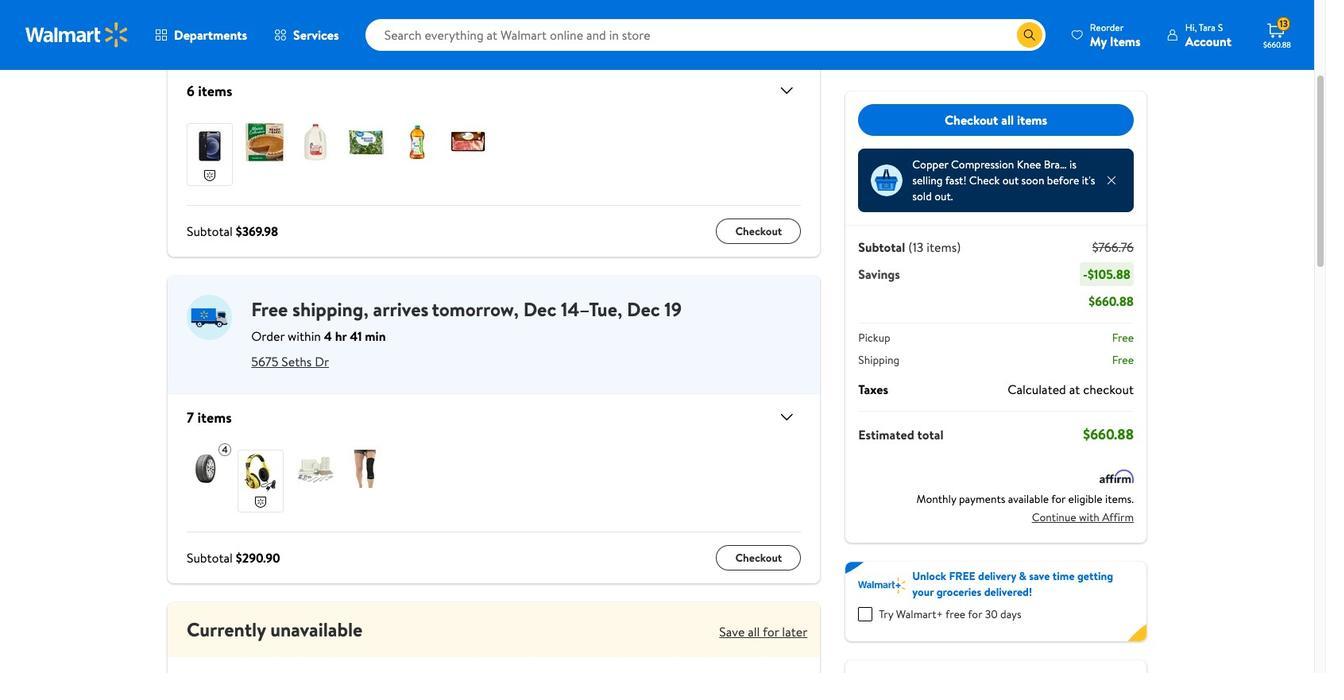 Task type: vqa. For each thing, say whether or not it's contained in the screenshot.
Estimated total
yes



Task type: locate. For each thing, give the bounding box(es) containing it.
1 horizontal spatial dec
[[627, 296, 660, 323]]

all inside button
[[1001, 111, 1014, 129]]

knee
[[1017, 157, 1041, 172]]

2 vertical spatial $660.88
[[1083, 424, 1134, 444]]

1 view all items image from the top
[[771, 81, 796, 100]]

your
[[913, 584, 934, 600]]

today, 9pm-10pm element
[[353, 1, 498, 28]]

free
[[251, 1, 288, 28], [251, 296, 288, 323], [1112, 330, 1134, 346], [1112, 352, 1134, 368]]

dec
[[523, 296, 556, 323], [627, 296, 660, 323]]

services
[[293, 26, 339, 44]]

1 vertical spatial items
[[1017, 111, 1048, 129]]

7 items
[[187, 407, 232, 427]]

copper
[[913, 157, 949, 172]]

checkout inside button
[[945, 111, 998, 129]]

0 vertical spatial checkout
[[945, 111, 998, 129]]

s
[[1218, 20, 1223, 34]]

reorder my items
[[1090, 20, 1141, 50]]

0 vertical spatial for
[[1051, 491, 1066, 507]]

sold
[[913, 188, 932, 204]]

subtotal left $290.90
[[187, 549, 233, 567]]

departments
[[174, 26, 247, 44]]

change button
[[759, 8, 801, 25]]

1 vertical spatial all
[[748, 623, 760, 640]]

for up continue
[[1051, 491, 1066, 507]]

min
[[365, 327, 386, 345]]

great value frozen broccoli florets, 12 oz steamable bag with addon services image
[[347, 123, 385, 161]]

for
[[1051, 491, 1066, 507], [968, 606, 982, 622], [763, 623, 779, 640]]

items
[[198, 81, 232, 101], [1017, 111, 1048, 129], [197, 407, 232, 427]]

banner
[[846, 562, 1147, 641]]

days
[[1000, 606, 1022, 622]]

great value 100% apple juice, 96 fl oz with addon services image
[[398, 123, 436, 161]]

close nudge image
[[1105, 174, 1118, 187]]

checkout
[[945, 111, 998, 129], [735, 223, 782, 239], [735, 550, 782, 566]]

pokemon pikachu headphones for kids with built in volume limiting feature for kid friendly safe listening with addon services image
[[242, 454, 280, 492]]

blackhawk street-h hh11 uhp 195/55r15 85v passenger tire quantity 4 with addon services image
[[187, 450, 225, 488]]

0 vertical spatial 4
[[324, 327, 332, 345]]

2 vertical spatial items
[[197, 407, 232, 427]]

charlotte
[[251, 32, 304, 50]]

change
[[759, 8, 801, 25]]

reorder
[[1090, 20, 1124, 34]]

at
[[1069, 381, 1080, 398]]

2 view all items image from the top
[[771, 408, 796, 427]]

free inside the free shipping , arrives tomorrow, dec 14–tue, dec 19 order within 4 hr 41 min 5675 seths dr
[[251, 296, 288, 323]]

save all for later
[[719, 623, 808, 640]]

all for for
[[748, 623, 760, 640]]

subtotal
[[187, 222, 233, 240], [858, 238, 905, 256], [187, 549, 233, 567]]

2 horizontal spatial for
[[1051, 491, 1066, 507]]

estimated total
[[858, 426, 944, 443]]

pickup
[[858, 330, 890, 346]]

save
[[719, 623, 745, 640]]

1 horizontal spatial for
[[968, 606, 982, 622]]

1 vertical spatial checkout button
[[716, 545, 801, 571]]

all
[[1001, 111, 1014, 129], [748, 623, 760, 640]]

items inside button
[[1017, 111, 1048, 129]]

getting
[[1077, 568, 1113, 584]]

1 horizontal spatial 4
[[324, 327, 332, 345]]

$660.88 down 13
[[1263, 39, 1291, 50]]

for inside monthly payments available for eligible items. continue with affirm
[[1051, 491, 1066, 507]]

4 inside button
[[222, 443, 228, 456]]

all for items
[[1001, 111, 1014, 129]]

5675
[[251, 353, 278, 370]]

0 horizontal spatial dec
[[523, 296, 556, 323]]

shipping
[[292, 296, 363, 323]]

4 down the 7 items
[[222, 443, 228, 456]]

calculated at checkout
[[1008, 381, 1134, 398]]

,
[[363, 296, 369, 323]]

free shipping, arrives tomorrow, dec 14 to tue, dec 19 5675 seths dr element
[[168, 276, 820, 381]]

tara
[[1199, 20, 1216, 34]]

out
[[1003, 172, 1019, 188]]

$660.88
[[1263, 39, 1291, 50], [1089, 292, 1134, 310], [1083, 424, 1134, 444]]

total
[[917, 426, 944, 443]]

great value whole vitamin d milk, gallon, 128 fl oz with addon services image
[[296, 123, 335, 161]]

0 horizontal spatial all
[[748, 623, 760, 640]]

subtotal left the $369.98
[[187, 222, 233, 240]]

7
[[187, 407, 194, 427]]

view all items image for 6 items
[[771, 81, 796, 100]]

1 vertical spatial checkout
[[735, 223, 782, 239]]

monthly
[[917, 491, 956, 507]]

0 horizontal spatial for
[[763, 623, 779, 640]]

hr
[[335, 327, 347, 345]]

items right "7"
[[197, 407, 232, 427]]

subtotal $369.98
[[187, 222, 278, 240]]

1 vertical spatial 4
[[222, 443, 228, 456]]

checkout for 7 items
[[735, 550, 782, 566]]

services button
[[261, 16, 353, 54]]

$105.88
[[1088, 265, 1131, 283]]

1 checkout button from the top
[[716, 219, 801, 244]]

2 checkout button from the top
[[716, 545, 801, 571]]

checkout all items button
[[858, 104, 1134, 136]]

affirm
[[1102, 509, 1134, 525]]

items up knee
[[1017, 111, 1048, 129]]

items right 6
[[198, 81, 232, 101]]

0 vertical spatial items
[[198, 81, 232, 101]]

1 horizontal spatial all
[[1001, 111, 1014, 129]]

0 vertical spatial all
[[1001, 111, 1014, 129]]

with
[[1079, 509, 1100, 525]]

$290.90
[[236, 549, 280, 567]]

view all items image
[[771, 81, 796, 100], [771, 408, 796, 427]]

subtotal (13 items)
[[858, 238, 961, 256]]

walmart plus image
[[858, 578, 906, 594]]

hi, tara s account
[[1185, 20, 1232, 50]]

0 vertical spatial view all items image
[[771, 81, 796, 100]]

banner containing unlock free delivery & save time getting your groceries delivered!
[[846, 562, 1147, 641]]

all up compression
[[1001, 111, 1014, 129]]

1 vertical spatial for
[[968, 606, 982, 622]]

free shipping , arrives tomorrow, dec 14–tue, dec 19 order within 4 hr 41 min 5675 seths dr
[[251, 296, 682, 370]]

for for free
[[968, 606, 982, 622]]

dec left the '14–tue,'
[[523, 296, 556, 323]]

all right "save"
[[748, 623, 760, 640]]

0 horizontal spatial 4
[[222, 443, 228, 456]]

10pm
[[453, 1, 498, 28]]

4 inside the free shipping , arrives tomorrow, dec 14–tue, dec 19 order within 4 hr 41 min 5675 seths dr
[[324, 327, 332, 345]]

0 vertical spatial checkout button
[[716, 219, 801, 244]]

2 vertical spatial for
[[763, 623, 779, 640]]

4 left hr
[[324, 327, 332, 345]]

calculated
[[1008, 381, 1066, 398]]

for left 30
[[968, 606, 982, 622]]

13
[[1280, 17, 1288, 30]]

subtotal up savings
[[858, 238, 905, 256]]

pickup
[[292, 1, 348, 28]]

4
[[324, 327, 332, 345], [222, 443, 228, 456]]

$660.88 down $105.88
[[1089, 292, 1134, 310]]

compression
[[951, 157, 1014, 172]]

dec left 19
[[627, 296, 660, 323]]

try walmart+ free for 30 days
[[879, 606, 1022, 622]]

checkout button
[[716, 219, 801, 244], [716, 545, 801, 571]]

$369.98
[[236, 222, 278, 240]]

for left later
[[763, 623, 779, 640]]

estimated
[[858, 426, 914, 443]]

6
[[187, 81, 195, 101]]

2 vertical spatial checkout
[[735, 550, 782, 566]]

$660.88 up affirm image
[[1083, 424, 1134, 444]]

1 vertical spatial view all items image
[[771, 408, 796, 427]]

today,
[[353, 1, 405, 28]]



Task type: describe. For each thing, give the bounding box(es) containing it.
unlock
[[913, 568, 946, 584]]

checkout for 6 items
[[735, 223, 782, 239]]

my
[[1090, 32, 1107, 50]]

charlotte supercenter
[[251, 32, 375, 50]]

continue with affirm link
[[1032, 505, 1134, 530]]

within
[[288, 327, 321, 345]]

subtotal $290.90
[[187, 549, 280, 567]]

checkout button for 6 items
[[716, 219, 801, 244]]

1 vertical spatial $660.88
[[1089, 292, 1134, 310]]

bra...
[[1044, 157, 1067, 172]]

-
[[1083, 265, 1088, 283]]

soon
[[1022, 172, 1045, 188]]

monthly payments available for eligible items. continue with affirm
[[917, 491, 1134, 525]]

-$105.88
[[1083, 265, 1131, 283]]

shipping
[[858, 352, 900, 368]]

0 vertical spatial $660.88
[[1263, 39, 1291, 50]]

4 button
[[168, 431, 820, 532]]

payments
[[959, 491, 1006, 507]]

30
[[985, 606, 998, 622]]

Search search field
[[365, 19, 1046, 51]]

free
[[946, 606, 966, 622]]

walmart+
[[896, 606, 943, 622]]

try
[[879, 606, 893, 622]]

items
[[1110, 32, 1141, 50]]

order
[[251, 327, 285, 345]]

Try Walmart+ free for 30 days checkbox
[[858, 607, 873, 621]]

hi,
[[1185, 20, 1197, 34]]

it's
[[1082, 172, 1095, 188]]

14–tue,
[[561, 296, 622, 323]]

save all for later link
[[719, 619, 808, 645]]

is
[[1070, 157, 1077, 172]]

savings
[[858, 265, 900, 283]]

walmart image
[[25, 22, 129, 48]]

Walmart Site-Wide search field
[[365, 19, 1046, 51]]

charlotte supercenter button
[[251, 29, 375, 54]]

arrives
[[373, 296, 429, 323]]

2 dec from the left
[[627, 296, 660, 323]]

before
[[1047, 172, 1079, 188]]

tomorrow,
[[432, 296, 519, 323]]

view all items image for 7 items
[[771, 408, 796, 427]]

out.
[[935, 188, 953, 204]]

$766.76
[[1092, 238, 1134, 256]]

straight talk apple iphone 12, 64gb, black- prepaid smartphone [locked to straight talk] with addon services image
[[191, 127, 229, 165]]

search icon image
[[1023, 29, 1036, 41]]

affirm image
[[1100, 470, 1134, 483]]

departments button
[[141, 16, 261, 54]]

save
[[1029, 568, 1050, 584]]

checkout button for 7 items
[[716, 545, 801, 571]]

martha stewart everyday 20-piece bakeware combo set with addon services image
[[296, 450, 335, 488]]

subtotal for 7 items
[[187, 549, 233, 567]]

less than x qty image
[[871, 164, 903, 196]]

selling
[[913, 172, 943, 188]]

marie callender's pumpkin pie, 36 oz (frozen) with addon services image
[[246, 123, 284, 161]]

currently unavailable
[[187, 616, 363, 643]]

checkout
[[1083, 381, 1134, 398]]

currently
[[187, 616, 266, 643]]

fulfillment logo image
[[187, 295, 232, 340]]

9pm-
[[409, 1, 453, 28]]

continue
[[1032, 509, 1076, 525]]

time
[[1053, 568, 1075, 584]]

groceries
[[937, 584, 982, 600]]

unavailable
[[270, 616, 363, 643]]

1 dec from the left
[[523, 296, 556, 323]]

(13
[[908, 238, 924, 256]]

taxes
[[858, 381, 888, 398]]

seths
[[281, 353, 312, 370]]

41
[[350, 327, 362, 345]]

items for 6 items
[[198, 81, 232, 101]]

dr
[[315, 353, 329, 370]]

later
[[782, 623, 808, 640]]

delivered!
[[984, 584, 1032, 600]]

&
[[1019, 568, 1027, 584]]

copper compression knee bra... is selling fast! check out soon before it's sold out.
[[913, 157, 1095, 204]]

delivery
[[978, 568, 1016, 584]]

available
[[1008, 491, 1049, 507]]

subtotal for 6 items
[[187, 222, 233, 240]]

unlock free delivery & save time getting your groceries delivered!
[[913, 568, 1113, 600]]

fast!
[[945, 172, 967, 188]]

19
[[665, 296, 682, 323]]

great value hickory smoked bacon, 12 oz with addon services image
[[449, 123, 487, 161]]

free
[[949, 568, 976, 584]]

for for available
[[1051, 491, 1066, 507]]

items.
[[1105, 491, 1134, 507]]

free pickup today, 9pm-10pm
[[251, 1, 498, 28]]

account
[[1185, 32, 1232, 50]]

items for 7 items
[[197, 407, 232, 427]]

checkout all items
[[945, 111, 1048, 129]]

supercenter
[[308, 32, 375, 50]]

copper compression knee brace and support sleeve for women and men - large / x-large with addon services image
[[347, 450, 385, 488]]



